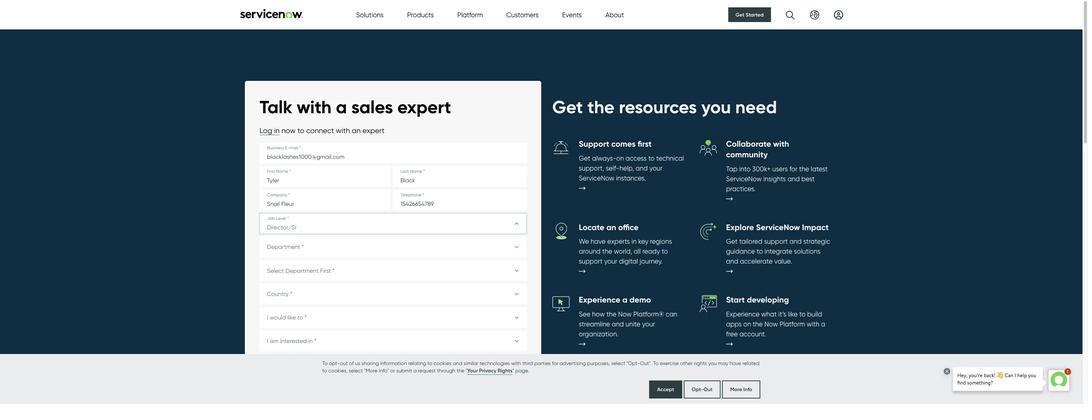 Task type: vqa. For each thing, say whether or not it's contained in the screenshot.


Task type: locate. For each thing, give the bounding box(es) containing it.
always-
[[592, 155, 616, 162]]

your up ecosystem
[[610, 384, 623, 391]]

experience for experience a demo
[[579, 295, 621, 305]]

to inside experience what it's like to build apps on the now platform with a free account.
[[799, 311, 806, 318]]

1 horizontal spatial of
[[624, 393, 630, 401]]

to down regions
[[662, 248, 668, 256]]

to
[[322, 361, 328, 367], [653, 361, 659, 367]]

with right connect at the top left
[[336, 126, 350, 135]]

1 horizontal spatial an
[[607, 223, 616, 233]]

select up succeed with our partners
[[611, 361, 626, 367]]

0 vertical spatial of
[[349, 361, 354, 367]]

0 vertical spatial experience
[[579, 295, 621, 305]]

you inside the to opt-out of us sharing information relating to cookies and similar technologies with third parties for advertising purposes, select "opt-out".  to exercise other rights you may have related to cookies, select "more info" or submit a request through the "
[[708, 361, 717, 367]]

like
[[788, 311, 798, 318]]

to inside get tailored support and strategic guidance to integrate solutions and accelerate value.
[[757, 248, 763, 256]]

for right parties
[[552, 361, 558, 367]]

on up help,
[[616, 155, 624, 162]]

our up drive
[[579, 393, 589, 401]]

into
[[739, 165, 751, 173]]

"more
[[364, 368, 378, 374]]

technologies
[[480, 361, 510, 367]]

of inside whatever your business challenge, our ecosystem of partners will help drive results.
[[624, 393, 630, 401]]

1 horizontal spatial select
[[611, 361, 626, 367]]

0 horizontal spatial for
[[552, 361, 558, 367]]

1 horizontal spatial support
[[764, 238, 788, 246]]

to right access
[[648, 155, 655, 162]]

your privacy rights " page.
[[467, 368, 529, 375]]

info"
[[379, 368, 389, 374]]

0 vertical spatial have
[[591, 238, 606, 246]]

in right log
[[274, 126, 280, 135]]

support inside get tailored support and strategic guidance to integrate solutions and accelerate value.
[[764, 238, 788, 246]]

support,
[[579, 165, 604, 172]]

experience inside experience what it's like to build apps on the now platform with a free account.
[[726, 311, 760, 318]]

get for get tailored support and strategic guidance to integrate solutions and accelerate value.
[[726, 238, 738, 246]]

0 horizontal spatial on
[[616, 155, 624, 162]]

1 vertical spatial you
[[708, 361, 717, 367]]

you
[[701, 96, 731, 118], [708, 361, 717, 367]]

0 horizontal spatial expert
[[363, 126, 385, 135]]

ready
[[643, 248, 660, 256]]

journey.
[[640, 258, 663, 266]]

to left "opt-"
[[322, 361, 328, 367]]

1 vertical spatial support
[[579, 258, 603, 266]]

" left page.
[[513, 368, 514, 374]]

opt-out button
[[684, 381, 721, 399]]

1 horizontal spatial experience
[[726, 311, 760, 318]]

a inside the to opt-out of us sharing information relating to cookies and similar technologies with third parties for advertising purposes, select "opt-out".  to exercise other rights you may have related to cookies, select "more info" or submit a request through the "
[[413, 368, 417, 374]]

get
[[736, 11, 745, 18], [552, 96, 583, 118], [579, 155, 590, 162], [726, 238, 738, 246]]

1 vertical spatial platform
[[780, 321, 805, 328]]

an down talk with a sales expert
[[352, 126, 361, 135]]

and left best
[[788, 175, 800, 183]]

now up unite
[[618, 311, 632, 318]]

1 horizontal spatial have
[[730, 361, 741, 367]]

a down the build
[[821, 321, 825, 328]]

support
[[764, 238, 788, 246], [579, 258, 603, 266]]

have right may
[[730, 361, 741, 367]]

with
[[297, 96, 332, 118], [336, 126, 350, 135], [773, 139, 789, 149], [807, 321, 820, 328], [511, 361, 521, 367], [613, 368, 629, 378]]

with inside collaborate with community
[[773, 139, 789, 149]]

products button
[[407, 10, 434, 20]]

" down the similar
[[466, 368, 467, 374]]

0 vertical spatial platform
[[457, 11, 483, 19]]

0 vertical spatial support
[[764, 238, 788, 246]]

support inside we have experts in key regions around the world, all ready to support your digital journey.
[[579, 258, 603, 266]]

support down the around in the bottom right of the page
[[579, 258, 603, 266]]

on up account.
[[744, 321, 751, 328]]

have
[[591, 238, 606, 246], [730, 361, 741, 367]]

your down the world,
[[604, 258, 617, 266]]

integrate
[[765, 248, 792, 256]]

experience for experience what it's like to build apps on the now platform with a free account.
[[726, 311, 760, 318]]

a
[[336, 96, 347, 118], [623, 295, 628, 305], [821, 321, 825, 328], [413, 368, 417, 374]]

third
[[522, 361, 533, 367]]

get always-on access to technical support, self-help, and your servicenow instances.
[[579, 155, 684, 182]]

and inside get always-on access to technical support, self-help, and your servicenow instances.
[[636, 165, 648, 172]]

servicenow
[[579, 175, 615, 182], [726, 175, 762, 183], [756, 223, 800, 233]]

1 to from the left
[[322, 361, 328, 367]]

0 vertical spatial on
[[616, 155, 624, 162]]

unite
[[626, 321, 641, 328]]

all
[[634, 248, 641, 256]]

accept
[[657, 387, 674, 393]]

1 vertical spatial of
[[624, 393, 630, 401]]

may
[[718, 361, 728, 367]]

1 vertical spatial in
[[632, 238, 637, 246]]

free
[[726, 331, 738, 338]]

experience
[[579, 295, 621, 305], [726, 311, 760, 318]]

experience up how
[[579, 295, 621, 305]]

with inside the to opt-out of us sharing information relating to cookies and similar technologies with third parties for advertising purposes, select "opt-out".  to exercise other rights you may have related to cookies, select "more info" or submit a request through the "
[[511, 361, 521, 367]]

select down us
[[349, 368, 363, 374]]

business
[[625, 384, 650, 391]]

sales
[[351, 96, 393, 118]]

with up page.
[[511, 361, 521, 367]]

have inside the to opt-out of us sharing information relating to cookies and similar technologies with third parties for advertising purposes, select "opt-out".  to exercise other rights you may have related to cookies, select "more info" or submit a request through the "
[[730, 361, 741, 367]]

and left the similar
[[453, 361, 462, 367]]

platform button
[[457, 10, 483, 20]]

in left key
[[632, 238, 637, 246]]

servicenow inside tap into 300k+ users for the latest servicenow insights and best practices.
[[726, 175, 762, 183]]

for
[[790, 165, 798, 173], [552, 361, 558, 367]]

platform inside experience what it's like to build apps on the now platform with a free account.
[[780, 321, 805, 328]]

1 vertical spatial experience
[[726, 311, 760, 318]]

users
[[772, 165, 788, 173]]

to inside we have experts in key regions around the world, all ready to support your digital journey.
[[662, 248, 668, 256]]

impact
[[802, 223, 829, 233]]

opt-
[[692, 387, 704, 393]]

customers
[[506, 11, 539, 19]]

go to servicenow account image
[[834, 10, 843, 19]]

servicenow up get tailored support and strategic guidance to integrate solutions and accelerate value.
[[756, 223, 800, 233]]

to up 'accelerate' at the right of page
[[757, 248, 763, 256]]

a down the relating
[[413, 368, 417, 374]]

and down access
[[636, 165, 648, 172]]

0 vertical spatial in
[[274, 126, 280, 135]]

can
[[666, 311, 677, 318]]

log
[[260, 126, 272, 135]]

and up the solutions
[[790, 238, 802, 246]]

our
[[631, 368, 644, 378], [579, 393, 589, 401]]

of left us
[[349, 361, 354, 367]]

get inside get always-on access to technical support, self-help, and your servicenow instances.
[[579, 155, 590, 162]]

customers button
[[506, 10, 539, 20]]

support
[[579, 139, 609, 149]]

0 vertical spatial an
[[352, 126, 361, 135]]

1 horizontal spatial for
[[790, 165, 798, 173]]

demo
[[630, 295, 651, 305]]

information
[[380, 361, 407, 367]]

around
[[579, 248, 601, 256]]

and
[[636, 165, 648, 172], [788, 175, 800, 183], [790, 238, 802, 246], [726, 258, 738, 266], [612, 321, 624, 328], [453, 361, 462, 367]]

for right 'users'
[[790, 165, 798, 173]]

1 horizontal spatial our
[[631, 368, 644, 378]]

insights
[[764, 175, 786, 183]]

0 horizontal spatial platform
[[457, 11, 483, 19]]

partners down business
[[632, 393, 657, 401]]

0 vertical spatial expert
[[397, 96, 451, 118]]

advertising
[[560, 361, 586, 367]]

in inside we have experts in key regions around the world, all ready to support your digital journey.
[[632, 238, 637, 246]]

comes
[[611, 139, 636, 149]]

an up experts at the right bottom of page
[[607, 223, 616, 233]]

1 horizontal spatial in
[[632, 238, 637, 246]]

1 " from the left
[[466, 368, 467, 374]]

0 horizontal spatial now
[[618, 311, 632, 318]]

your down platform®
[[642, 321, 655, 328]]

partners down exercise
[[646, 368, 678, 378]]

out".
[[640, 361, 652, 367]]

0 horizontal spatial of
[[349, 361, 354, 367]]

0 horizontal spatial have
[[591, 238, 606, 246]]

and inside see how the now platform® can streamline and unite your organization.
[[612, 321, 624, 328]]

to right like
[[799, 311, 806, 318]]

0 vertical spatial now
[[618, 311, 632, 318]]

best
[[802, 175, 815, 183]]

have inside we have experts in key regions around the world, all ready to support your digital journey.
[[591, 238, 606, 246]]

1 vertical spatial now
[[765, 321, 778, 328]]

0 vertical spatial for
[[790, 165, 798, 173]]

for inside tap into 300k+ users for the latest servicenow insights and best practices.
[[790, 165, 798, 173]]

a left "demo"
[[623, 295, 628, 305]]

have up the around in the bottom right of the page
[[591, 238, 606, 246]]

1 horizontal spatial on
[[744, 321, 751, 328]]

with inside experience what it's like to build apps on the now platform with a free account.
[[807, 321, 820, 328]]

the inside the to opt-out of us sharing information relating to cookies and similar technologies with third parties for advertising purposes, select "opt-out".  to exercise other rights you may have related to cookies, select "more info" or submit a request through the "
[[457, 368, 465, 374]]

see
[[579, 311, 591, 318]]

our down "opt- at the right bottom of the page
[[631, 368, 644, 378]]

rights
[[498, 368, 513, 375]]

1 horizontal spatial "
[[513, 368, 514, 374]]

0 vertical spatial our
[[631, 368, 644, 378]]

"
[[466, 368, 467, 374], [513, 368, 514, 374]]

get for get the resources you need
[[552, 96, 583, 118]]

your
[[650, 165, 663, 172], [604, 258, 617, 266], [642, 321, 655, 328], [610, 384, 623, 391]]

1 vertical spatial expert
[[363, 126, 385, 135]]

1 horizontal spatial to
[[653, 361, 659, 367]]

1 horizontal spatial platform
[[780, 321, 805, 328]]

to right out".
[[653, 361, 659, 367]]

with up connect at the top left
[[297, 96, 332, 118]]

drive
[[579, 403, 594, 405]]

on
[[616, 155, 624, 162], [744, 321, 751, 328]]

1 vertical spatial partners
[[632, 393, 657, 401]]

parties
[[534, 361, 551, 367]]

locate an office
[[579, 223, 639, 233]]

your down technical
[[650, 165, 663, 172]]

and down guidance
[[726, 258, 738, 266]]

servicenow down the 'support,'
[[579, 175, 615, 182]]

servicenow down into
[[726, 175, 762, 183]]

1 vertical spatial for
[[552, 361, 558, 367]]

support up the integrate
[[764, 238, 788, 246]]

a inside experience what it's like to build apps on the now platform with a free account.
[[821, 321, 825, 328]]

your inside see how the now platform® can streamline and unite your organization.
[[642, 321, 655, 328]]

the inside experience what it's like to build apps on the now platform with a free account.
[[753, 321, 763, 328]]

1 horizontal spatial now
[[765, 321, 778, 328]]

1 vertical spatial an
[[607, 223, 616, 233]]

0 horizontal spatial support
[[579, 258, 603, 266]]

1 vertical spatial on
[[744, 321, 751, 328]]

cookies,
[[328, 368, 348, 374]]

office
[[618, 223, 639, 233]]

with down the build
[[807, 321, 820, 328]]

2 " from the left
[[513, 368, 514, 374]]

experience up apps
[[726, 311, 760, 318]]

0 horizontal spatial "
[[466, 368, 467, 374]]

None text field
[[260, 355, 527, 391]]

1 vertical spatial have
[[730, 361, 741, 367]]

rights
[[694, 361, 707, 367]]

Telephone telephone field
[[393, 190, 527, 211]]

now down "what"
[[765, 321, 778, 328]]

0 horizontal spatial experience
[[579, 295, 621, 305]]

1 vertical spatial select
[[349, 368, 363, 374]]

get inside get tailored support and strategic guidance to integrate solutions and accelerate value.
[[726, 238, 738, 246]]

the
[[588, 96, 615, 118], [799, 165, 809, 173], [602, 248, 612, 256], [607, 311, 617, 318], [753, 321, 763, 328], [457, 368, 465, 374]]

1 vertical spatial our
[[579, 393, 589, 401]]

with up 'users'
[[773, 139, 789, 149]]

and left unite
[[612, 321, 624, 328]]

0 horizontal spatial our
[[579, 393, 589, 401]]

explore servicenow impact
[[726, 223, 829, 233]]

of down business
[[624, 393, 630, 401]]

0 horizontal spatial an
[[352, 126, 361, 135]]

0 horizontal spatial to
[[322, 361, 328, 367]]

platform
[[457, 11, 483, 19], [780, 321, 805, 328]]

collaborate
[[726, 139, 771, 149]]

experience what it's like to build apps on the now platform with a free account.
[[726, 311, 825, 338]]

what
[[761, 311, 777, 318]]



Task type: describe. For each thing, give the bounding box(es) containing it.
get for get started
[[736, 11, 745, 18]]

access
[[626, 155, 647, 162]]

request
[[418, 368, 436, 374]]

of inside the to opt-out of us sharing information relating to cookies and similar technologies with third parties for advertising purposes, select "opt-out".  to exercise other rights you may have related to cookies, select "more info" or submit a request through the "
[[349, 361, 354, 367]]

more
[[730, 387, 742, 393]]

developing
[[747, 295, 789, 305]]

your inside get always-on access to technical support, self-help, and your servicenow instances.
[[650, 165, 663, 172]]

Company text field
[[260, 190, 390, 211]]

with down "opt- at the right bottom of the page
[[613, 368, 629, 378]]

start
[[726, 295, 745, 305]]

the inside tap into 300k+ users for the latest servicenow insights and best practices.
[[799, 165, 809, 173]]

see how the now platform® can streamline and unite your organization.
[[579, 311, 677, 338]]

your inside whatever your business challenge, our ecosystem of partners will help drive results.
[[610, 384, 623, 391]]

digital
[[619, 258, 638, 266]]

technical
[[656, 155, 684, 162]]

submit
[[396, 368, 412, 374]]

instances.
[[616, 175, 646, 182]]

get for get always-on access to technical support, self-help, and your servicenow instances.
[[579, 155, 590, 162]]

help,
[[620, 165, 634, 172]]

the inside we have experts in key regions around the world, all ready to support your digital journey.
[[602, 248, 612, 256]]

out
[[340, 361, 348, 367]]

challenge,
[[652, 384, 683, 391]]

for inside the to opt-out of us sharing information relating to cookies and similar technologies with third parties for advertising purposes, select "opt-out".  to exercise other rights you may have related to cookies, select "more info" or submit a request through the "
[[552, 361, 558, 367]]

to opt-out of us sharing information relating to cookies and similar technologies with third parties for advertising purposes, select "opt-out".  to exercise other rights you may have related to cookies, select "more info" or submit a request through the "
[[322, 361, 760, 374]]

servicenow image
[[239, 9, 304, 18]]

community
[[726, 150, 768, 160]]

need
[[736, 96, 777, 118]]

key
[[638, 238, 649, 246]]

related
[[743, 361, 760, 367]]

to inside get always-on access to technical support, self-help, and your servicenow instances.
[[648, 155, 655, 162]]

talk
[[260, 96, 292, 118]]

" inside the to opt-out of us sharing information relating to cookies and similar technologies with third parties for advertising purposes, select "opt-out".  to exercise other rights you may have related to cookies, select "more info" or submit a request through the "
[[466, 368, 467, 374]]

0 horizontal spatial select
[[349, 368, 363, 374]]

events
[[562, 11, 582, 19]]

to right now
[[297, 126, 304, 135]]

1 horizontal spatial expert
[[397, 96, 451, 118]]

on inside experience what it's like to build apps on the now platform with a free account.
[[744, 321, 751, 328]]

locate
[[579, 223, 605, 233]]

products
[[407, 11, 434, 19]]

events button
[[562, 10, 582, 20]]

more info button
[[722, 381, 761, 399]]

purposes,
[[587, 361, 610, 367]]

solutions
[[794, 248, 821, 256]]

to left cookies,
[[322, 368, 327, 374]]

Business E-mail text field
[[260, 143, 527, 164]]

whatever
[[579, 384, 609, 391]]

ecosystem
[[590, 393, 623, 401]]

your inside we have experts in key regions around the world, all ready to support your digital journey.
[[604, 258, 617, 266]]

start developing
[[726, 295, 789, 305]]

now inside see how the now platform® can streamline and unite your organization.
[[618, 311, 632, 318]]

0 vertical spatial partners
[[646, 368, 678, 378]]

through
[[437, 368, 455, 374]]

experts
[[607, 238, 630, 246]]

apps
[[726, 321, 742, 328]]

whatever your business challenge, our ecosystem of partners will help drive results.
[[579, 384, 683, 405]]

sharing
[[362, 361, 379, 367]]

on inside get always-on access to technical support, self-help, and your servicenow instances.
[[616, 155, 624, 162]]

a up log in now to connect with an expert
[[336, 96, 347, 118]]

organization.
[[579, 331, 619, 338]]

latest
[[811, 165, 828, 173]]

info
[[744, 387, 752, 393]]

log in now to connect with an expert
[[260, 126, 385, 135]]

us
[[355, 361, 360, 367]]

partners inside whatever your business challenge, our ecosystem of partners will help drive results.
[[632, 393, 657, 401]]

regions
[[650, 238, 672, 246]]

tailored
[[739, 238, 763, 246]]

connect
[[306, 126, 334, 135]]

streamline
[[579, 321, 610, 328]]

tap
[[726, 165, 738, 173]]

0 horizontal spatial in
[[274, 126, 280, 135]]

now inside experience what it's like to build apps on the now platform with a free account.
[[765, 321, 778, 328]]

servicenow inside get always-on access to technical support, self-help, and your servicenow instances.
[[579, 175, 615, 182]]

0 vertical spatial select
[[611, 361, 626, 367]]

collaborate with community
[[726, 139, 789, 160]]

explore
[[726, 223, 754, 233]]

get started link
[[728, 7, 771, 22]]

world,
[[614, 248, 632, 256]]

your
[[467, 368, 478, 375]]

the inside see how the now platform® can streamline and unite your organization.
[[607, 311, 617, 318]]

succeed with our partners
[[579, 368, 678, 378]]

2 to from the left
[[653, 361, 659, 367]]

0 vertical spatial you
[[701, 96, 731, 118]]

how
[[592, 311, 605, 318]]

cookies
[[434, 361, 452, 367]]

and inside tap into 300k+ users for the latest servicenow insights and best practices.
[[788, 175, 800, 183]]

self-
[[606, 165, 620, 172]]

to up request
[[428, 361, 432, 367]]

resources
[[619, 96, 697, 118]]

" inside your privacy rights " page.
[[513, 368, 514, 374]]

First Name text field
[[260, 167, 390, 187]]

relating
[[408, 361, 426, 367]]

first
[[638, 139, 652, 149]]

and inside the to opt-out of us sharing information relating to cookies and similar technologies with third parties for advertising purposes, select "opt-out".  to exercise other rights you may have related to cookies, select "more info" or submit a request through the "
[[453, 361, 462, 367]]

accept button
[[649, 381, 682, 399]]

now
[[282, 126, 296, 135]]

about
[[606, 11, 624, 19]]

other
[[680, 361, 693, 367]]

page.
[[515, 368, 529, 374]]

help
[[670, 393, 683, 401]]

we
[[579, 238, 589, 246]]

log in link
[[260, 126, 280, 136]]

privacy
[[479, 368, 496, 375]]

300k+
[[752, 165, 771, 173]]

Last Name text field
[[393, 167, 527, 187]]

similar
[[464, 361, 478, 367]]

platform®
[[633, 311, 664, 318]]

our inside whatever your business challenge, our ecosystem of partners will help drive results.
[[579, 393, 589, 401]]

value.
[[775, 258, 792, 266]]

succeed
[[579, 368, 611, 378]]

will
[[659, 393, 668, 401]]

more info
[[730, 387, 752, 393]]

opt-
[[329, 361, 340, 367]]

get started
[[736, 11, 764, 18]]

started
[[746, 11, 764, 18]]



